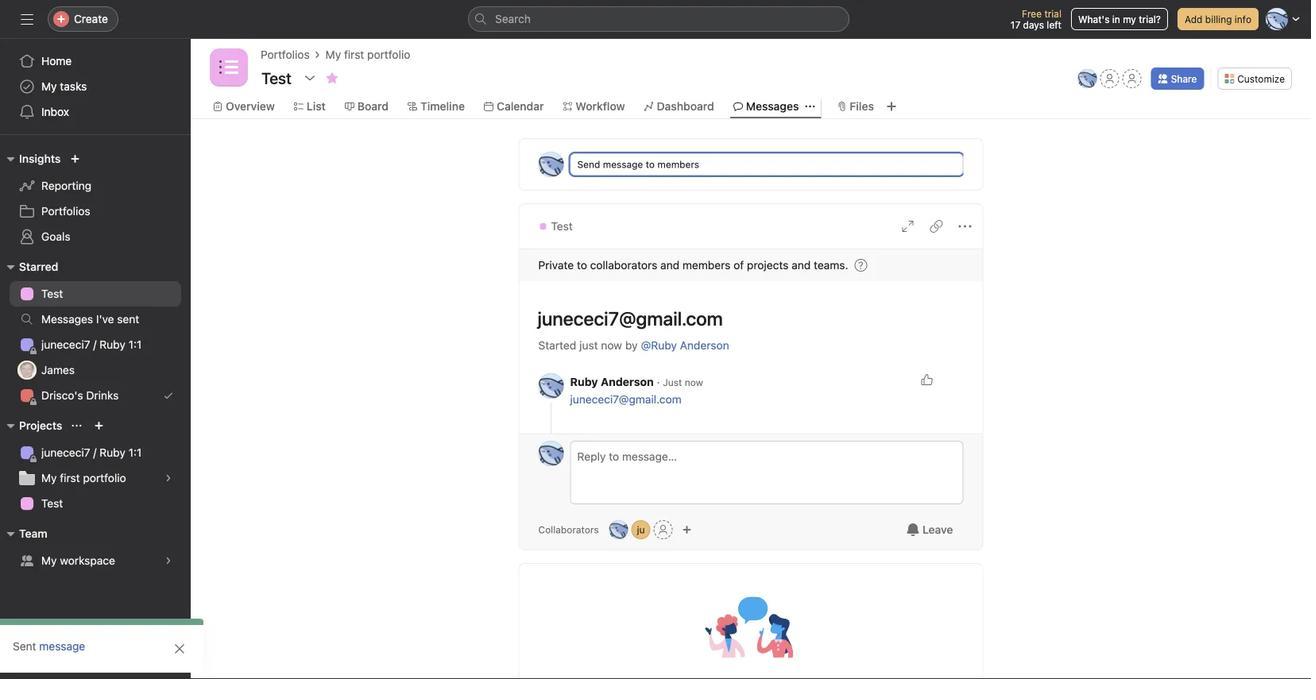 Task type: locate. For each thing, give the bounding box(es) containing it.
dashboard
[[657, 100, 714, 113]]

message inside button
[[603, 159, 643, 170]]

first
[[344, 48, 364, 61], [60, 472, 80, 485]]

1 vertical spatial 1:1
[[128, 446, 142, 459]]

i've
[[96, 313, 114, 326]]

1 horizontal spatial first
[[344, 48, 364, 61]]

0 horizontal spatial portfolios link
[[10, 199, 181, 224]]

my
[[326, 48, 341, 61], [41, 80, 57, 93], [41, 472, 57, 485], [41, 554, 57, 567]]

1 vertical spatial /
[[93, 446, 97, 459]]

my first portfolio
[[326, 48, 410, 61], [41, 472, 126, 485]]

1 1:1 from the top
[[128, 338, 142, 351]]

test up team
[[41, 497, 63, 510]]

test link inside projects element
[[10, 491, 181, 517]]

2 vertical spatial ruby
[[100, 446, 125, 459]]

0 horizontal spatial to
[[577, 259, 587, 272]]

messages
[[746, 100, 799, 113], [41, 313, 93, 326]]

2 junececi7 / ruby 1:1 from the top
[[41, 446, 142, 459]]

0 horizontal spatial portfolios
[[41, 205, 90, 218]]

1 horizontal spatial portfolios link
[[261, 46, 310, 64]]

first down show options, current sort, top image
[[60, 472, 80, 485]]

free
[[1022, 8, 1042, 19]]

search
[[495, 12, 531, 25]]

junececi7 up james
[[41, 338, 90, 351]]

search list box
[[468, 6, 850, 32]]

send message to members button
[[570, 153, 964, 176]]

ra up collaborators
[[545, 448, 557, 459]]

portfolios down reporting
[[41, 205, 90, 218]]

trial?
[[1139, 14, 1161, 25]]

list link
[[294, 98, 326, 115]]

test link up teams element
[[10, 491, 181, 517]]

and right the collaborators
[[661, 259, 680, 272]]

1 vertical spatial first
[[60, 472, 80, 485]]

0 vertical spatial junececi7 / ruby 1:1 link
[[10, 332, 181, 358]]

messages left i've
[[41, 313, 93, 326]]

my first portfolio up the remove from starred image
[[326, 48, 410, 61]]

1:1
[[128, 338, 142, 351], [128, 446, 142, 459]]

2 1:1 from the top
[[128, 446, 142, 459]]

anderson
[[680, 339, 729, 352], [601, 376, 654, 389]]

0 horizontal spatial message
[[39, 640, 85, 653]]

workspace
[[60, 554, 115, 567]]

members
[[658, 159, 699, 170], [683, 259, 731, 272]]

1 vertical spatial anderson
[[601, 376, 654, 389]]

first inside projects element
[[60, 472, 80, 485]]

0 vertical spatial message
[[603, 159, 643, 170]]

junececi7 / ruby 1:1 inside projects element
[[41, 446, 142, 459]]

1 vertical spatial junececi7 / ruby 1:1
[[41, 446, 142, 459]]

2 / from the top
[[93, 446, 97, 459]]

messages for messages i've sent
[[41, 313, 93, 326]]

0 vertical spatial junececi7 / ruby 1:1
[[41, 338, 142, 351]]

list
[[307, 100, 326, 113]]

0 horizontal spatial first
[[60, 472, 80, 485]]

2 vertical spatial test link
[[10, 491, 181, 517]]

test
[[551, 220, 573, 233], [41, 287, 63, 300], [41, 497, 63, 510]]

ruby
[[100, 338, 125, 351], [570, 376, 598, 389], [100, 446, 125, 459]]

my
[[1123, 14, 1136, 25]]

/ down messages i've sent link
[[93, 338, 97, 351]]

my for my workspace link
[[41, 554, 57, 567]]

0 vertical spatial /
[[93, 338, 97, 351]]

my inside projects element
[[41, 472, 57, 485]]

0 vertical spatial my first portfolio
[[326, 48, 410, 61]]

None text field
[[257, 64, 296, 92]]

customize button
[[1218, 68, 1292, 90]]

1 vertical spatial members
[[683, 259, 731, 272]]

ra for ra button to the left of ju
[[612, 525, 625, 536]]

junececi7 down show options, current sort, top image
[[41, 446, 90, 459]]

new image
[[70, 154, 80, 164]]

members left of
[[683, 259, 731, 272]]

add tab image
[[885, 100, 898, 113]]

junececi7 for second junececi7 / ruby 1:1 link from the bottom
[[41, 338, 90, 351]]

and
[[661, 259, 680, 272], [792, 259, 811, 272]]

0 vertical spatial portfolio
[[367, 48, 410, 61]]

1 vertical spatial portfolios
[[41, 205, 90, 218]]

reporting link
[[10, 173, 181, 199]]

anderson right @ruby
[[680, 339, 729, 352]]

search button
[[468, 6, 850, 32]]

/ inside starred "element"
[[93, 338, 97, 351]]

/
[[93, 338, 97, 351], [93, 446, 97, 459]]

portfolio
[[367, 48, 410, 61], [83, 472, 126, 485]]

my first portfolio link down new project or portfolio icon
[[10, 466, 181, 491]]

full screen image
[[902, 220, 914, 233]]

0 vertical spatial members
[[658, 159, 699, 170]]

first up board link
[[344, 48, 364, 61]]

ra
[[1081, 73, 1094, 84], [545, 159, 557, 170], [545, 381, 557, 392], [545, 448, 557, 459], [612, 525, 625, 536]]

@ruby
[[641, 339, 677, 352]]

global element
[[0, 39, 191, 134]]

test link up messages i've sent
[[10, 281, 181, 307]]

1 junececi7 from the top
[[41, 338, 90, 351]]

1 / from the top
[[93, 338, 97, 351]]

1 vertical spatial test link
[[10, 281, 181, 307]]

ra left ju
[[612, 525, 625, 536]]

message for send
[[603, 159, 643, 170]]

and left teams.
[[792, 259, 811, 272]]

message
[[603, 159, 643, 170], [39, 640, 85, 653]]

1 horizontal spatial and
[[792, 259, 811, 272]]

send message to members
[[577, 159, 699, 170]]

in
[[1112, 14, 1120, 25]]

1 vertical spatial test
[[41, 287, 63, 300]]

1 vertical spatial my first portfolio
[[41, 472, 126, 485]]

1 horizontal spatial messages
[[746, 100, 799, 113]]

workflow
[[576, 100, 625, 113]]

test inside starred "element"
[[41, 287, 63, 300]]

projects button
[[0, 416, 62, 436]]

junececi7 / ruby 1:1 link down new project or portfolio icon
[[10, 440, 181, 466]]

test link up private
[[538, 218, 577, 235]]

1 junececi7 / ruby 1:1 link from the top
[[10, 332, 181, 358]]

ra button down what's
[[1078, 69, 1097, 88]]

0 horizontal spatial my first portfolio
[[41, 472, 126, 485]]

0 vertical spatial junececi7
[[41, 338, 90, 351]]

1 vertical spatial portfolio
[[83, 472, 126, 485]]

workflow link
[[563, 98, 625, 115]]

1:1 for second junececi7 / ruby 1:1 link from the bottom
[[128, 338, 142, 351]]

0 vertical spatial to
[[646, 159, 655, 170]]

ruby inside starred "element"
[[100, 338, 125, 351]]

0 horizontal spatial anderson
[[601, 376, 654, 389]]

portfolios link
[[261, 46, 310, 64], [10, 199, 181, 224]]

drisco's
[[41, 389, 83, 402]]

my inside global element
[[41, 80, 57, 93]]

1:1 inside starred "element"
[[128, 338, 142, 351]]

add billing info button
[[1178, 8, 1259, 30]]

files link
[[837, 98, 874, 115]]

messages left the 'tab actions' icon
[[746, 100, 799, 113]]

ra down what's
[[1081, 73, 1094, 84]]

junececi7 / ruby 1:1 down messages i've sent
[[41, 338, 142, 351]]

my workspace
[[41, 554, 115, 567]]

close image
[[173, 643, 186, 656]]

ja
[[22, 365, 32, 376]]

junececi7 / ruby 1:1 link down messages i've sent
[[10, 332, 181, 358]]

ra button
[[1078, 69, 1097, 88], [538, 374, 564, 399], [538, 441, 564, 467], [609, 521, 628, 540]]

create
[[74, 12, 108, 25]]

0 vertical spatial anderson
[[680, 339, 729, 352]]

1 vertical spatial message
[[39, 640, 85, 653]]

anderson up 'junececi7@gmail.com'
[[601, 376, 654, 389]]

my up the remove from starred image
[[326, 48, 341, 61]]

1 junececi7 / ruby 1:1 from the top
[[41, 338, 142, 351]]

add or remove collaborators image
[[682, 525, 692, 535]]

junececi7 inside starred "element"
[[41, 338, 90, 351]]

/ down new project or portfolio icon
[[93, 446, 97, 459]]

ruby down i've
[[100, 338, 125, 351]]

test up private
[[551, 220, 573, 233]]

junececi7 / ruby 1:1
[[41, 338, 142, 351], [41, 446, 142, 459]]

test down starred on the top left of page
[[41, 287, 63, 300]]

0 vertical spatial messages
[[746, 100, 799, 113]]

my down "projects"
[[41, 472, 57, 485]]

ruby down new project or portfolio icon
[[100, 446, 125, 459]]

portfolios
[[261, 48, 310, 61], [41, 205, 90, 218]]

1 horizontal spatial to
[[646, 159, 655, 170]]

0 horizontal spatial and
[[661, 259, 680, 272]]

messages inside 'link'
[[746, 100, 799, 113]]

0 horizontal spatial portfolio
[[83, 472, 126, 485]]

my first portfolio down show options, current sort, top image
[[41, 472, 126, 485]]

1 horizontal spatial message
[[603, 159, 643, 170]]

collaborators
[[538, 525, 599, 536]]

reporting
[[41, 179, 91, 192]]

my for my first portfolio link to the bottom
[[41, 472, 57, 485]]

2 vertical spatial test
[[41, 497, 63, 510]]

portfolios link up show options icon
[[261, 46, 310, 64]]

team button
[[0, 525, 47, 544]]

to right private
[[577, 259, 587, 272]]

to right send
[[646, 159, 655, 170]]

inbox link
[[10, 99, 181, 125]]

my first portfolio link
[[326, 46, 410, 64], [10, 466, 181, 491]]

0 horizontal spatial now
[[601, 339, 622, 352]]

message right 'sent'
[[39, 640, 85, 653]]

1 vertical spatial junececi7 / ruby 1:1 link
[[10, 440, 181, 466]]

now
[[601, 339, 622, 352], [685, 377, 703, 388]]

1 vertical spatial messages
[[41, 313, 93, 326]]

list image
[[219, 58, 238, 77]]

now right just
[[685, 377, 703, 388]]

message right send
[[603, 159, 643, 170]]

members inside button
[[658, 159, 699, 170]]

add billing info
[[1185, 14, 1252, 25]]

my inside teams element
[[41, 554, 57, 567]]

0 vertical spatial my first portfolio link
[[326, 46, 410, 64]]

projects
[[747, 259, 789, 272]]

1:1 inside projects element
[[128, 446, 142, 459]]

portfolio up board on the left top of the page
[[367, 48, 410, 61]]

ra down started
[[545, 381, 557, 392]]

my left the tasks
[[41, 80, 57, 93]]

create button
[[48, 6, 118, 32]]

private
[[538, 259, 574, 272]]

1 horizontal spatial my first portfolio link
[[326, 46, 410, 64]]

portfolios inside insights element
[[41, 205, 90, 218]]

goals link
[[10, 224, 181, 250]]

1 vertical spatial now
[[685, 377, 703, 388]]

to
[[646, 159, 655, 170], [577, 259, 587, 272]]

portfolios up show options icon
[[261, 48, 310, 61]]

to inside button
[[646, 159, 655, 170]]

my down team
[[41, 554, 57, 567]]

0 vertical spatial first
[[344, 48, 364, 61]]

0 vertical spatial portfolios
[[261, 48, 310, 61]]

ruby down the just at the left
[[570, 376, 598, 389]]

0 horizontal spatial messages
[[41, 313, 93, 326]]

0 vertical spatial 1:1
[[128, 338, 142, 351]]

portfolios link down reporting
[[10, 199, 181, 224]]

17
[[1011, 19, 1021, 30]]

by
[[625, 339, 638, 352]]

members down dashboard link
[[658, 159, 699, 170]]

1 vertical spatial junececi7
[[41, 446, 90, 459]]

now left by
[[601, 339, 622, 352]]

junececi7 inside projects element
[[41, 446, 90, 459]]

ra button up collaborators
[[538, 441, 564, 467]]

my first portfolio link up the remove from starred image
[[326, 46, 410, 64]]

copy link image
[[930, 220, 943, 233]]

junececi7 / ruby 1:1 link
[[10, 332, 181, 358], [10, 440, 181, 466]]

messages inside starred "element"
[[41, 313, 93, 326]]

1 horizontal spatial portfolios
[[261, 48, 310, 61]]

0 vertical spatial ruby
[[100, 338, 125, 351]]

2 junececi7 from the top
[[41, 446, 90, 459]]

junececi7 / ruby 1:1 down new project or portfolio icon
[[41, 446, 142, 459]]

leave button
[[896, 516, 964, 544]]

1 horizontal spatial now
[[685, 377, 703, 388]]

/ inside projects element
[[93, 446, 97, 459]]

timeline
[[420, 100, 465, 113]]

projects
[[19, 419, 62, 432]]

days
[[1023, 19, 1044, 30]]

portfolio down new project or portfolio icon
[[83, 472, 126, 485]]

what's in my trial?
[[1078, 14, 1161, 25]]

0 horizontal spatial my first portfolio link
[[10, 466, 181, 491]]

tab actions image
[[805, 102, 815, 111]]



Task type: vqa. For each thing, say whether or not it's contained in the screenshot.
Goals
yes



Task type: describe. For each thing, give the bounding box(es) containing it.
invite
[[45, 652, 73, 665]]

private to collaborators and members of projects and teams.
[[538, 259, 848, 272]]

invite button
[[15, 645, 84, 673]]

junececi7 / ruby 1:1 inside starred "element"
[[41, 338, 142, 351]]

ruby anderson link
[[570, 376, 654, 389]]

Conversation Name text field
[[527, 300, 964, 337]]

collaborators
[[590, 259, 658, 272]]

my tasks link
[[10, 74, 181, 99]]

hide sidebar image
[[21, 13, 33, 25]]

ju
[[637, 525, 645, 536]]

what's
[[1078, 14, 1110, 25]]

1 and from the left
[[661, 259, 680, 272]]

ra button left ju
[[609, 521, 628, 540]]

ra for ra button above collaborators
[[545, 448, 557, 459]]

ruby anderson · just now
[[570, 376, 703, 389]]

2 and from the left
[[792, 259, 811, 272]]

left
[[1047, 19, 1062, 30]]

0 vertical spatial test link
[[538, 218, 577, 235]]

junececi7@gmail.com link
[[570, 393, 682, 406]]

@ruby anderson link
[[641, 339, 729, 352]]

of
[[734, 259, 744, 272]]

teams.
[[814, 259, 848, 272]]

1 vertical spatial ruby
[[570, 376, 598, 389]]

billing
[[1205, 14, 1232, 25]]

trial
[[1045, 8, 1062, 19]]

leave
[[923, 523, 953, 536]]

board link
[[345, 98, 389, 115]]

messages i've sent
[[41, 313, 139, 326]]

send
[[577, 159, 600, 170]]

home
[[41, 54, 72, 68]]

calendar link
[[484, 98, 544, 115]]

show options, current sort, top image
[[72, 421, 81, 431]]

team
[[19, 527, 47, 540]]

started
[[538, 339, 576, 352]]

sent
[[117, 313, 139, 326]]

goals
[[41, 230, 70, 243]]

insights
[[19, 152, 61, 165]]

messages for messages
[[746, 100, 799, 113]]

more actions image
[[959, 220, 972, 233]]

james
[[41, 364, 75, 377]]

/ for second junececi7 / ruby 1:1 link from the bottom
[[93, 338, 97, 351]]

·
[[657, 376, 660, 389]]

insights element
[[0, 145, 191, 253]]

share button
[[1151, 68, 1204, 90]]

info
[[1235, 14, 1252, 25]]

sent
[[13, 640, 36, 653]]

portfolio inside projects element
[[83, 472, 126, 485]]

1 horizontal spatial anderson
[[680, 339, 729, 352]]

starred
[[19, 260, 58, 273]]

my first portfolio inside my first portfolio link
[[41, 472, 126, 485]]

1 vertical spatial to
[[577, 259, 587, 272]]

new project or portfolio image
[[94, 421, 104, 431]]

message link
[[39, 640, 85, 653]]

drisco's drinks link
[[10, 383, 181, 408]]

calendar
[[497, 100, 544, 113]]

1 horizontal spatial my first portfolio
[[326, 48, 410, 61]]

my for the "my tasks" link
[[41, 80, 57, 93]]

what's in my trial? button
[[1071, 8, 1168, 30]]

messages link
[[733, 98, 799, 115]]

just
[[663, 377, 682, 388]]

tasks
[[60, 80, 87, 93]]

0 vertical spatial portfolios link
[[261, 46, 310, 64]]

remove from starred image
[[326, 72, 339, 84]]

message for sent
[[39, 640, 85, 653]]

sent message
[[13, 640, 85, 653]]

insights button
[[0, 149, 61, 168]]

1 vertical spatial my first portfolio link
[[10, 466, 181, 491]]

now inside 'ruby anderson · just now'
[[685, 377, 703, 388]]

teams element
[[0, 520, 191, 577]]

ju button
[[632, 521, 651, 540]]

see details, my workspace image
[[164, 556, 173, 566]]

junececi7 for first junececi7 / ruby 1:1 link from the bottom
[[41, 446, 90, 459]]

ruby inside projects element
[[100, 446, 125, 459]]

messages i've sent link
[[10, 307, 181, 332]]

drisco's drinks
[[41, 389, 119, 402]]

ra button down started
[[538, 374, 564, 399]]

1 horizontal spatial portfolio
[[367, 48, 410, 61]]

dashboard link
[[644, 98, 714, 115]]

junececi7@gmail.com
[[570, 393, 682, 406]]

projects element
[[0, 412, 191, 520]]

overview
[[226, 100, 275, 113]]

just
[[580, 339, 598, 352]]

board
[[357, 100, 389, 113]]

ra for ra button underneath started
[[545, 381, 557, 392]]

/ for first junececi7 / ruby 1:1 link from the bottom
[[93, 446, 97, 459]]

share
[[1171, 73, 1197, 84]]

ra for ra button underneath what's
[[1081, 73, 1094, 84]]

0 vertical spatial now
[[601, 339, 622, 352]]

starred button
[[0, 257, 58, 277]]

0 likes. click to like this task image
[[921, 374, 933, 386]]

my workspace link
[[10, 548, 181, 574]]

show options image
[[304, 72, 316, 84]]

ra left send
[[545, 159, 557, 170]]

test inside projects element
[[41, 497, 63, 510]]

starred element
[[0, 253, 191, 412]]

my tasks
[[41, 80, 87, 93]]

0 vertical spatial test
[[551, 220, 573, 233]]

started just now by @ruby anderson
[[538, 339, 729, 352]]

files
[[850, 100, 874, 113]]

inbox
[[41, 105, 69, 118]]

overview link
[[213, 98, 275, 115]]

add
[[1185, 14, 1203, 25]]

1:1 for first junececi7 / ruby 1:1 link from the bottom
[[128, 446, 142, 459]]

1 vertical spatial portfolios link
[[10, 199, 181, 224]]

customize
[[1238, 73, 1285, 84]]

see details, my first portfolio image
[[164, 474, 173, 483]]

free trial 17 days left
[[1011, 8, 1062, 30]]

2 junececi7 / ruby 1:1 link from the top
[[10, 440, 181, 466]]

home link
[[10, 48, 181, 74]]

drinks
[[86, 389, 119, 402]]

timeline link
[[408, 98, 465, 115]]



